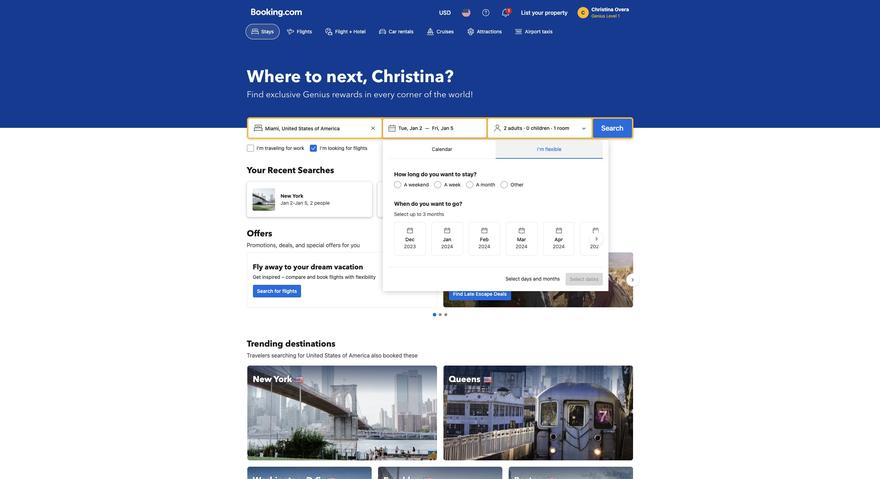 Task type: describe. For each thing, give the bounding box(es) containing it.
you inside offers promotions, deals, and special offers for you
[[351, 242, 360, 249]]

deals inside save 15% with late escape deals explore thousands of destinations worldwide and save 15% or more
[[543, 258, 562, 268]]

people inside new york jan 2-jan 5, 2 people
[[314, 200, 330, 206]]

thousands
[[467, 270, 491, 276]]

2 inside new york jan 2-jan 5, 2 people
[[310, 200, 313, 206]]

list your property link
[[517, 4, 572, 21]]

exclusive
[[266, 89, 301, 101]]

hotel
[[354, 28, 366, 34]]

offers
[[326, 242, 341, 249]]

rentals
[[398, 28, 414, 34]]

jan 2024
[[441, 237, 453, 250]]

new york
[[253, 374, 292, 386]]

booked
[[383, 353, 402, 359]]

people inside "link"
[[445, 200, 461, 206]]

0 vertical spatial you
[[429, 171, 439, 178]]

flight
[[335, 28, 348, 34]]

c
[[582, 9, 585, 15]]

trending destinations travelers searching for united states of america also booked these
[[247, 339, 418, 359]]

recent
[[268, 165, 296, 176]]

0 vertical spatial want
[[441, 171, 454, 178]]

a for a weekend
[[404, 182, 407, 188]]

stays link
[[246, 24, 280, 39]]

group of friends hiking in the mountains on a sunny day image
[[443, 253, 633, 308]]

flexible
[[546, 146, 562, 152]]

stay?
[[462, 171, 477, 178]]

tue, jan 2 button
[[396, 122, 425, 135]]

worldwide
[[527, 270, 550, 276]]

get
[[253, 274, 261, 280]]

for right looking
[[346, 145, 352, 151]]

late inside find late escape deals link
[[465, 291, 475, 297]]

main content containing offers
[[241, 228, 639, 479]]

save 15% with late escape deals explore thousands of destinations worldwide and save 15% or more
[[449, 258, 572, 283]]

i'm flexible button
[[496, 140, 603, 159]]

0
[[527, 125, 530, 131]]

1 vertical spatial want
[[431, 201, 444, 207]]

mar
[[517, 237, 526, 243]]

these
[[404, 353, 418, 359]]

looking
[[328, 145, 345, 151]]

tab list containing calendar
[[389, 140, 603, 159]]

dates
[[586, 276, 599, 282]]

save
[[449, 258, 465, 268]]

york for new york jan 2-jan 5, 2 people
[[293, 193, 304, 199]]

how
[[394, 171, 407, 178]]

a weekend
[[404, 182, 429, 188]]

destinations inside save 15% with late escape deals explore thousands of destinations worldwide and save 15% or more
[[498, 270, 526, 276]]

to inside 'where to next, christina? find exclusive genius rewards in every corner of the world!'
[[305, 65, 322, 89]]

feb 2024
[[479, 237, 491, 250]]

property
[[545, 9, 568, 16]]

explore
[[449, 270, 466, 276]]

2 adults · 0 children · 1 room button
[[491, 122, 589, 135]]

tue,
[[399, 125, 409, 131]]

christina overa genius level 1
[[592, 6, 629, 19]]

genius inside 'where to next, christina? find exclusive genius rewards in every corner of the world!'
[[303, 89, 330, 101]]

level
[[607, 13, 617, 19]]

where to next, christina? find exclusive genius rewards in every corner of the world!
[[247, 65, 473, 101]]

fly
[[253, 263, 263, 272]]

jan up up
[[411, 200, 420, 206]]

away
[[265, 263, 283, 272]]

1 button
[[497, 4, 514, 21]]

new for new york jan 2-jan 5, 2 people
[[281, 193, 291, 199]]

flights
[[297, 28, 312, 34]]

2 inside dropdown button
[[504, 125, 507, 131]]

flexibility
[[356, 274, 376, 280]]

–
[[282, 274, 285, 280]]

other
[[511, 182, 524, 188]]

your
[[247, 165, 266, 176]]

promotions,
[[247, 242, 278, 249]]

select dates button
[[566, 273, 603, 286]]

3
[[423, 211, 426, 217]]

to left go?
[[446, 201, 451, 207]]

states
[[325, 353, 341, 359]]

2 horizontal spatial flights
[[354, 145, 368, 151]]

a for a month
[[476, 182, 480, 188]]

cruises
[[437, 28, 454, 34]]

0 horizontal spatial 1
[[508, 8, 510, 13]]

flights inside fly away to your dream vacation get inspired – compare and book flights with flexibility
[[330, 274, 344, 280]]

2023
[[404, 244, 416, 250]]

dec 2023
[[404, 237, 416, 250]]

feb
[[480, 237, 489, 243]]

region containing save 15% with late escape deals
[[241, 250, 639, 311]]

0 vertical spatial your
[[532, 9, 544, 16]]

york for new york
[[274, 374, 292, 386]]

with inside fly away to your dream vacation get inspired – compare and book flights with flexibility
[[345, 274, 355, 280]]

search for flights link
[[253, 285, 301, 298]]

1 vertical spatial escape
[[476, 291, 493, 297]]

select for select days and months
[[506, 276, 520, 282]]

weekend
[[409, 182, 429, 188]]

0 vertical spatial months
[[427, 211, 444, 217]]

to inside fly away to your dream vacation get inspired – compare and book flights with flexibility
[[285, 263, 292, 272]]

new york jan 2-jan 5, 2 people
[[281, 193, 330, 206]]

where
[[247, 65, 301, 89]]

usd
[[439, 9, 451, 16]]

and inside fly away to your dream vacation get inspired – compare and book flights with flexibility
[[307, 274, 316, 280]]

i'm for i'm traveling for work
[[257, 145, 264, 151]]

when
[[394, 201, 410, 207]]

find inside 'where to next, christina? find exclusive genius rewards in every corner of the world!'
[[247, 89, 264, 101]]

1 horizontal spatial months
[[543, 276, 560, 282]]

car rentals
[[389, 28, 414, 34]]

fly away to your dream vacation image
[[388, 258, 431, 302]]

book
[[317, 274, 328, 280]]

airport taxis link
[[509, 24, 559, 39]]

select up to 3 months
[[394, 211, 444, 217]]

special
[[307, 242, 325, 249]]

5, inside "link"
[[435, 200, 440, 206]]

genius inside christina overa genius level 1
[[592, 13, 606, 19]]

with inside save 15% with late escape deals explore thousands of destinations worldwide and save 15% or more
[[484, 258, 500, 268]]

2 vertical spatial flights
[[282, 288, 297, 294]]

find late escape deals
[[453, 291, 507, 297]]

fri, jan 5 button
[[430, 122, 457, 135]]

jan up the 3
[[426, 200, 434, 206]]

2- inside "link"
[[421, 200, 426, 206]]

mar 2024
[[516, 237, 528, 250]]

when do you want to go?
[[394, 201, 463, 207]]

jan down your recent searches
[[295, 200, 303, 206]]

rewards
[[332, 89, 363, 101]]

1 inside christina overa genius level 1
[[618, 13, 620, 19]]



Task type: locate. For each thing, give the bounding box(es) containing it.
2024 for feb
[[479, 244, 491, 250]]

15% down explore
[[449, 277, 459, 283]]

region containing dec 2023
[[389, 219, 612, 259]]

15%
[[467, 258, 483, 268], [449, 277, 459, 283]]

destinations inside trending destinations travelers searching for united states of america also booked these
[[285, 339, 336, 350]]

5, down searches
[[305, 200, 309, 206]]

0 vertical spatial 15%
[[467, 258, 483, 268]]

i'm traveling for work
[[257, 145, 304, 151]]

attractions
[[477, 28, 502, 34]]

0 horizontal spatial search
[[257, 288, 273, 294]]

2024 down feb
[[479, 244, 491, 250]]

1 horizontal spatial ·
[[551, 125, 553, 131]]

0 horizontal spatial destinations
[[285, 339, 336, 350]]

late down more
[[465, 291, 475, 297]]

+
[[349, 28, 352, 34]]

2- inside new york jan 2-jan 5, 2 people
[[290, 200, 295, 206]]

for inside region
[[275, 288, 281, 294]]

for left work
[[286, 145, 292, 151]]

escape down more
[[476, 291, 493, 297]]

5 2024 from the left
[[590, 244, 602, 250]]

month
[[481, 182, 495, 188]]

a month
[[476, 182, 495, 188]]

for
[[286, 145, 292, 151], [346, 145, 352, 151], [342, 242, 349, 249], [275, 288, 281, 294], [298, 353, 305, 359]]

of inside 'where to next, christina? find exclusive genius rewards in every corner of the world!'
[[424, 89, 432, 101]]

0 horizontal spatial late
[[465, 291, 475, 297]]

5,
[[305, 200, 309, 206], [435, 200, 440, 206]]

0 horizontal spatial genius
[[303, 89, 330, 101]]

days
[[521, 276, 532, 282]]

1 horizontal spatial 1
[[554, 125, 556, 131]]

select left 'days'
[[506, 276, 520, 282]]

for right offers
[[342, 242, 349, 249]]

2 horizontal spatial of
[[492, 270, 497, 276]]

escape up worldwide on the right of the page
[[517, 258, 541, 268]]

destinations
[[498, 270, 526, 276], [285, 339, 336, 350]]

0 horizontal spatial ·
[[524, 125, 525, 131]]

attractions link
[[461, 24, 508, 39]]

1 horizontal spatial escape
[[517, 258, 541, 268]]

of right states
[[342, 353, 348, 359]]

0 vertical spatial find
[[247, 89, 264, 101]]

also
[[371, 353, 382, 359]]

tab list
[[389, 140, 603, 159]]

0 horizontal spatial do
[[411, 201, 418, 207]]

jan
[[410, 125, 418, 131], [441, 125, 449, 131], [281, 200, 289, 206], [295, 200, 303, 206], [411, 200, 420, 206], [426, 200, 434, 206], [443, 237, 452, 243]]

1 5, from the left
[[305, 200, 309, 206]]

2024 for apr
[[553, 244, 565, 250]]

your up compare on the left of the page
[[293, 263, 309, 272]]

search for search
[[602, 124, 624, 132]]

1 horizontal spatial your
[[532, 9, 544, 16]]

2 horizontal spatial 1
[[618, 13, 620, 19]]

1 vertical spatial months
[[543, 276, 560, 282]]

of right thousands
[[492, 270, 497, 276]]

1 horizontal spatial people
[[445, 200, 461, 206]]

1 vertical spatial you
[[420, 201, 430, 207]]

a down how
[[404, 182, 407, 188]]

find
[[247, 89, 264, 101], [453, 291, 463, 297]]

united
[[306, 353, 323, 359]]

destinations left worldwide on the right of the page
[[498, 270, 526, 276]]

booking.com image
[[251, 8, 302, 17]]

1 left the list
[[508, 8, 510, 13]]

search button
[[593, 119, 632, 138]]

long
[[408, 171, 420, 178]]

york down 'searching'
[[274, 374, 292, 386]]

2024 down the apr
[[553, 244, 565, 250]]

1 horizontal spatial i'm
[[537, 146, 544, 152]]

and inside save 15% with late escape deals explore thousands of destinations worldwide and save 15% or more
[[552, 270, 560, 276]]

next,
[[327, 65, 367, 89]]

0 horizontal spatial a
[[404, 182, 407, 188]]

2 5, from the left
[[435, 200, 440, 206]]

to up week
[[455, 171, 461, 178]]

of inside trending destinations travelers searching for united states of america also booked these
[[342, 353, 348, 359]]

a
[[404, 182, 407, 188], [444, 182, 448, 188], [476, 182, 480, 188]]

deals down save 15% with late escape deals explore thousands of destinations worldwide and save 15% or more
[[494, 291, 507, 297]]

a left month
[[476, 182, 480, 188]]

1 2024 from the left
[[441, 244, 453, 250]]

with down vacation on the left of the page
[[345, 274, 355, 280]]

travelers
[[247, 353, 270, 359]]

region
[[389, 219, 612, 259], [241, 250, 639, 311]]

apr
[[555, 237, 563, 243]]

5, inside new york jan 2-jan 5, 2 people
[[305, 200, 309, 206]]

1 vertical spatial 15%
[[449, 277, 459, 283]]

want up a week
[[441, 171, 454, 178]]

jan right tue,
[[410, 125, 418, 131]]

compare
[[286, 274, 306, 280]]

1 vertical spatial search
[[257, 288, 273, 294]]

0 vertical spatial destinations
[[498, 270, 526, 276]]

flights down compare on the left of the page
[[282, 288, 297, 294]]

i'm flexible
[[537, 146, 562, 152]]

offers promotions, deals, and special offers for you
[[247, 228, 360, 249]]

your right the list
[[532, 9, 544, 16]]

1 horizontal spatial with
[[484, 258, 500, 268]]

jan down recent
[[281, 200, 289, 206]]

usd button
[[435, 4, 455, 21]]

1 horizontal spatial select
[[506, 276, 520, 282]]

christina?
[[372, 65, 454, 89]]

search
[[602, 124, 624, 132], [257, 288, 273, 294]]

1 vertical spatial do
[[411, 201, 418, 207]]

airport
[[525, 28, 541, 34]]

1 down overa
[[618, 13, 620, 19]]

months down jan 2-jan 5, 2 people
[[427, 211, 444, 217]]

your inside fly away to your dream vacation get inspired – compare and book flights with flexibility
[[293, 263, 309, 272]]

escape
[[517, 258, 541, 268], [476, 291, 493, 297]]

overa
[[615, 6, 629, 12]]

0 horizontal spatial escape
[[476, 291, 493, 297]]

0 horizontal spatial find
[[247, 89, 264, 101]]

0 horizontal spatial flights
[[282, 288, 297, 294]]

0 vertical spatial do
[[421, 171, 428, 178]]

i'm left traveling
[[257, 145, 264, 151]]

2 vertical spatial of
[[342, 353, 348, 359]]

1 horizontal spatial a
[[444, 182, 448, 188]]

0 horizontal spatial 2-
[[290, 200, 295, 206]]

1 vertical spatial new
[[253, 374, 272, 386]]

new down travelers
[[253, 374, 272, 386]]

0 vertical spatial genius
[[592, 13, 606, 19]]

i'm for i'm flexible
[[537, 146, 544, 152]]

how long do you want to stay?
[[394, 171, 477, 178]]

calendar
[[432, 146, 453, 152]]

flights right looking
[[354, 145, 368, 151]]

up
[[410, 211, 416, 217]]

1 horizontal spatial search
[[602, 124, 624, 132]]

2 left go?
[[441, 200, 444, 206]]

calendar button
[[389, 140, 496, 159]]

2 · from the left
[[551, 125, 553, 131]]

0 vertical spatial new
[[281, 193, 291, 199]]

do up up
[[411, 201, 418, 207]]

you right "long"
[[429, 171, 439, 178]]

you up the 3
[[420, 201, 430, 207]]

tue, jan 2 — fri, jan 5
[[399, 125, 454, 131]]

2 a from the left
[[444, 182, 448, 188]]

search inside button
[[602, 124, 624, 132]]

may
[[591, 237, 601, 243]]

1 horizontal spatial find
[[453, 291, 463, 297]]

2024 up save
[[441, 244, 453, 250]]

0 horizontal spatial months
[[427, 211, 444, 217]]

1 horizontal spatial late
[[501, 258, 516, 268]]

you
[[429, 171, 439, 178], [420, 201, 430, 207], [351, 242, 360, 249]]

1 horizontal spatial flights
[[330, 274, 344, 280]]

2 horizontal spatial select
[[570, 276, 585, 282]]

0 horizontal spatial i'm
[[257, 145, 264, 151]]

0 vertical spatial late
[[501, 258, 516, 268]]

select inside button
[[570, 276, 585, 282]]

2 left adults
[[504, 125, 507, 131]]

of inside save 15% with late escape deals explore thousands of destinations worldwide and save 15% or more
[[492, 270, 497, 276]]

find inside region
[[453, 291, 463, 297]]

list
[[521, 9, 531, 16]]

of left the
[[424, 89, 432, 101]]

jan left the 5
[[441, 125, 449, 131]]

1 horizontal spatial destinations
[[498, 270, 526, 276]]

1 left room
[[554, 125, 556, 131]]

select days and months
[[506, 276, 560, 282]]

new down recent
[[281, 193, 291, 199]]

1 vertical spatial destinations
[[285, 339, 336, 350]]

do right "long"
[[421, 171, 428, 178]]

late up select days and months
[[501, 258, 516, 268]]

2024
[[441, 244, 453, 250], [479, 244, 491, 250], [516, 244, 528, 250], [553, 244, 565, 250], [590, 244, 602, 250]]

genius
[[592, 13, 606, 19], [303, 89, 330, 101]]

1 2- from the left
[[290, 200, 295, 206]]

0 vertical spatial search
[[602, 124, 624, 132]]

your account menu christina overa genius level 1 element
[[578, 3, 632, 19]]

select down when
[[394, 211, 409, 217]]

people down a week
[[445, 200, 461, 206]]

0 horizontal spatial your
[[293, 263, 309, 272]]

fri,
[[432, 125, 440, 131]]

york inside new york jan 2-jan 5, 2 people
[[293, 193, 304, 199]]

0 horizontal spatial 5,
[[305, 200, 309, 206]]

for inside trending destinations travelers searching for united states of america also booked these
[[298, 353, 305, 359]]

0 horizontal spatial deals
[[494, 291, 507, 297]]

christina
[[592, 6, 614, 12]]

search for search for flights
[[257, 288, 273, 294]]

want left go?
[[431, 201, 444, 207]]

0 horizontal spatial with
[[345, 274, 355, 280]]

0 horizontal spatial people
[[314, 200, 330, 206]]

1 vertical spatial find
[[453, 291, 463, 297]]

1 · from the left
[[524, 125, 525, 131]]

searching
[[272, 353, 296, 359]]

2
[[419, 125, 422, 131], [504, 125, 507, 131], [310, 200, 313, 206], [441, 200, 444, 206]]

destinations up united
[[285, 339, 336, 350]]

1 people from the left
[[314, 200, 330, 206]]

select for select dates
[[570, 276, 585, 282]]

to up compare on the left of the page
[[285, 263, 292, 272]]

people down searches
[[314, 200, 330, 206]]

2024 down the mar
[[516, 244, 528, 250]]

i'm left flexible
[[537, 146, 544, 152]]

1 horizontal spatial of
[[424, 89, 432, 101]]

room
[[558, 125, 570, 131]]

15% up thousands
[[467, 258, 483, 268]]

for down inspired
[[275, 288, 281, 294]]

0 vertical spatial flights
[[354, 145, 368, 151]]

1 a from the left
[[404, 182, 407, 188]]

genius down christina
[[592, 13, 606, 19]]

2 2024 from the left
[[479, 244, 491, 250]]

months left save
[[543, 276, 560, 282]]

1 horizontal spatial deals
[[543, 258, 562, 268]]

0 vertical spatial deals
[[543, 258, 562, 268]]

progress bar
[[433, 313, 447, 317]]

find down the where at left top
[[247, 89, 264, 101]]

deals,
[[279, 242, 294, 249]]

a left week
[[444, 182, 448, 188]]

1 vertical spatial deals
[[494, 291, 507, 297]]

taxis
[[542, 28, 553, 34]]

new inside main content
[[253, 374, 272, 386]]

a week
[[444, 182, 461, 188]]

jan up save
[[443, 237, 452, 243]]

0 horizontal spatial new
[[253, 374, 272, 386]]

late inside save 15% with late escape deals explore thousands of destinations worldwide and save 15% or more
[[501, 258, 516, 268]]

1 horizontal spatial do
[[421, 171, 428, 178]]

may 2024
[[590, 237, 602, 250]]

with up thousands
[[484, 258, 500, 268]]

searches
[[298, 165, 334, 176]]

5, left go?
[[435, 200, 440, 206]]

search inside region
[[257, 288, 273, 294]]

car rentals link
[[373, 24, 420, 39]]

0 vertical spatial escape
[[517, 258, 541, 268]]

2 down searches
[[310, 200, 313, 206]]

and inside offers promotions, deals, and special offers for you
[[296, 242, 305, 249]]

and left save
[[552, 270, 560, 276]]

2 2- from the left
[[421, 200, 426, 206]]

1 horizontal spatial 5,
[[435, 200, 440, 206]]

2 vertical spatial you
[[351, 242, 360, 249]]

select down save
[[570, 276, 585, 282]]

people
[[314, 200, 330, 206], [445, 200, 461, 206]]

vacation
[[334, 263, 363, 272]]

2- up the 3
[[421, 200, 426, 206]]

to left the 3
[[417, 211, 422, 217]]

0 vertical spatial of
[[424, 89, 432, 101]]

you right offers
[[351, 242, 360, 249]]

1 vertical spatial your
[[293, 263, 309, 272]]

escape inside save 15% with late escape deals explore thousands of destinations worldwide and save 15% or more
[[517, 258, 541, 268]]

i'm looking for flights
[[320, 145, 368, 151]]

0 horizontal spatial of
[[342, 353, 348, 359]]

1 vertical spatial genius
[[303, 89, 330, 101]]

4 2024 from the left
[[553, 244, 565, 250]]

flights right book
[[330, 274, 344, 280]]

week
[[449, 182, 461, 188]]

1 vertical spatial york
[[274, 374, 292, 386]]

jan inside jan 2024
[[443, 237, 452, 243]]

2 inside "link"
[[441, 200, 444, 206]]

i'm inside 'button'
[[537, 146, 544, 152]]

new inside new york jan 2-jan 5, 2 people
[[281, 193, 291, 199]]

for left united
[[298, 353, 305, 359]]

queens
[[449, 374, 481, 386]]

late
[[501, 258, 516, 268], [465, 291, 475, 297]]

0 vertical spatial york
[[293, 193, 304, 199]]

for inside offers promotions, deals, and special offers for you
[[342, 242, 349, 249]]

· left the 0
[[524, 125, 525, 131]]

jan 2-jan 5, 2 people
[[411, 200, 461, 206]]

and left book
[[307, 274, 316, 280]]

1 horizontal spatial genius
[[592, 13, 606, 19]]

offers
[[247, 228, 272, 240]]

0 horizontal spatial 15%
[[449, 277, 459, 283]]

dream
[[311, 263, 333, 272]]

world!
[[449, 89, 473, 101]]

0 horizontal spatial york
[[274, 374, 292, 386]]

1 vertical spatial late
[[465, 291, 475, 297]]

3 a from the left
[[476, 182, 480, 188]]

1 vertical spatial flights
[[330, 274, 344, 280]]

2024 for may
[[590, 244, 602, 250]]

2 horizontal spatial a
[[476, 182, 480, 188]]

in
[[365, 89, 372, 101]]

2024 down may
[[590, 244, 602, 250]]

1 horizontal spatial new
[[281, 193, 291, 199]]

2-
[[290, 200, 295, 206], [421, 200, 426, 206]]

0 horizontal spatial select
[[394, 211, 409, 217]]

queens link
[[443, 366, 634, 461]]

inspired
[[262, 274, 280, 280]]

and right deals,
[[296, 242, 305, 249]]

1 vertical spatial with
[[345, 274, 355, 280]]

and right 'days'
[[533, 276, 542, 282]]

2- down your recent searches
[[290, 200, 295, 206]]

2 people from the left
[[445, 200, 461, 206]]

2024 for mar
[[516, 244, 528, 250]]

children
[[531, 125, 550, 131]]

deals up worldwide on the right of the page
[[543, 258, 562, 268]]

1 horizontal spatial 2-
[[421, 200, 426, 206]]

jan 2-jan 5, 2 people link
[[378, 182, 503, 217]]

genius left rewards on the top left of page
[[303, 89, 330, 101]]

—
[[425, 125, 430, 131]]

1 horizontal spatial 15%
[[467, 258, 483, 268]]

find down or
[[453, 291, 463, 297]]

5
[[451, 125, 454, 131]]

a for a week
[[444, 182, 448, 188]]

work
[[293, 145, 304, 151]]

flight + hotel link
[[320, 24, 372, 39]]

· right children at the right of the page
[[551, 125, 553, 131]]

main content
[[241, 228, 639, 479]]

flight + hotel
[[335, 28, 366, 34]]

1 vertical spatial of
[[492, 270, 497, 276]]

new for new york
[[253, 374, 272, 386]]

Where are you going? field
[[262, 122, 369, 135]]

select for select up to 3 months
[[394, 211, 409, 217]]

your recent searches
[[247, 165, 334, 176]]

2024 for jan
[[441, 244, 453, 250]]

search for flights
[[257, 288, 297, 294]]

york down your recent searches
[[293, 193, 304, 199]]

to
[[305, 65, 322, 89], [455, 171, 461, 178], [446, 201, 451, 207], [417, 211, 422, 217], [285, 263, 292, 272]]

3 2024 from the left
[[516, 244, 528, 250]]

2 left — on the left top of the page
[[419, 125, 422, 131]]

1 horizontal spatial york
[[293, 193, 304, 199]]

0 vertical spatial with
[[484, 258, 500, 268]]

to left next,
[[305, 65, 322, 89]]



Task type: vqa. For each thing, say whether or not it's contained in the screenshot.
left York
yes



